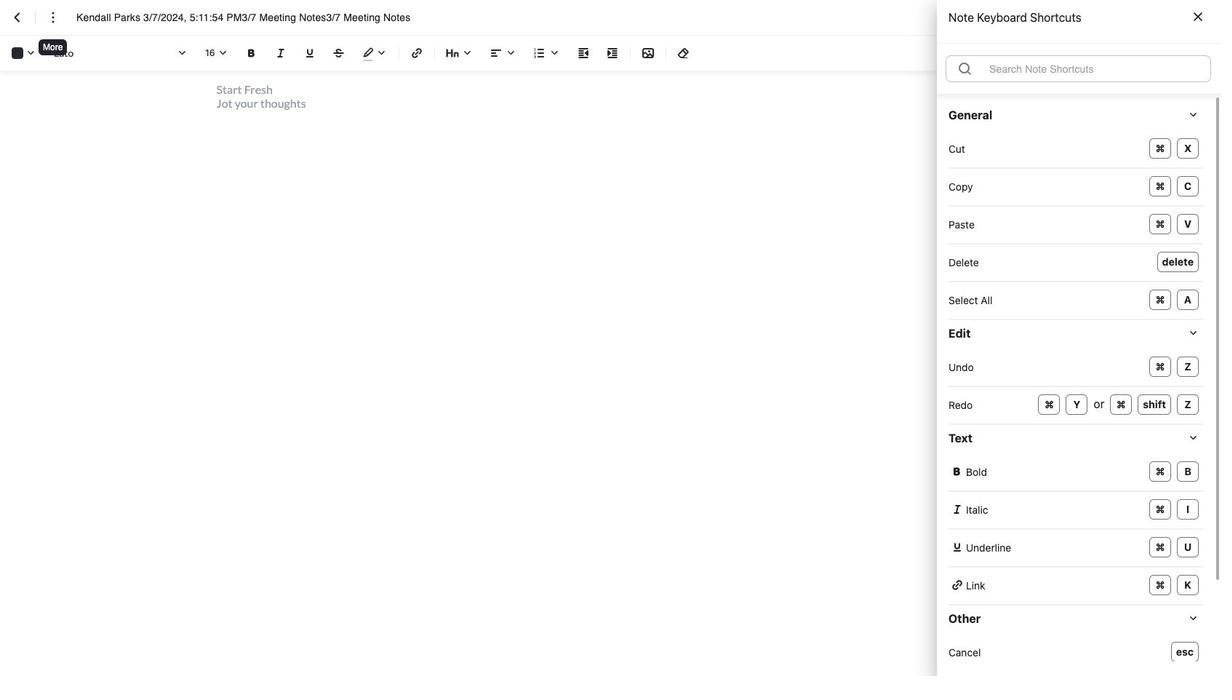 Task type: vqa. For each thing, say whether or not it's contained in the screenshot.
text field
yes



Task type: locate. For each thing, give the bounding box(es) containing it.
tooltip
[[37, 29, 69, 57]]

decrease indent image
[[575, 44, 592, 62]]

bold image
[[243, 44, 261, 62]]

all notes image
[[9, 9, 26, 26]]

italic image
[[272, 44, 290, 62]]

None text field
[[76, 10, 437, 25]]

underline image
[[301, 44, 319, 62]]

increase indent image
[[604, 44, 621, 62]]

link image
[[408, 44, 426, 62]]



Task type: describe. For each thing, give the bounding box(es) containing it.
insert image image
[[640, 44, 657, 62]]

clear style image
[[675, 44, 693, 62]]

Search Note Shortcuts text field
[[980, 55, 1212, 82]]

strikethrough image
[[330, 44, 348, 62]]



